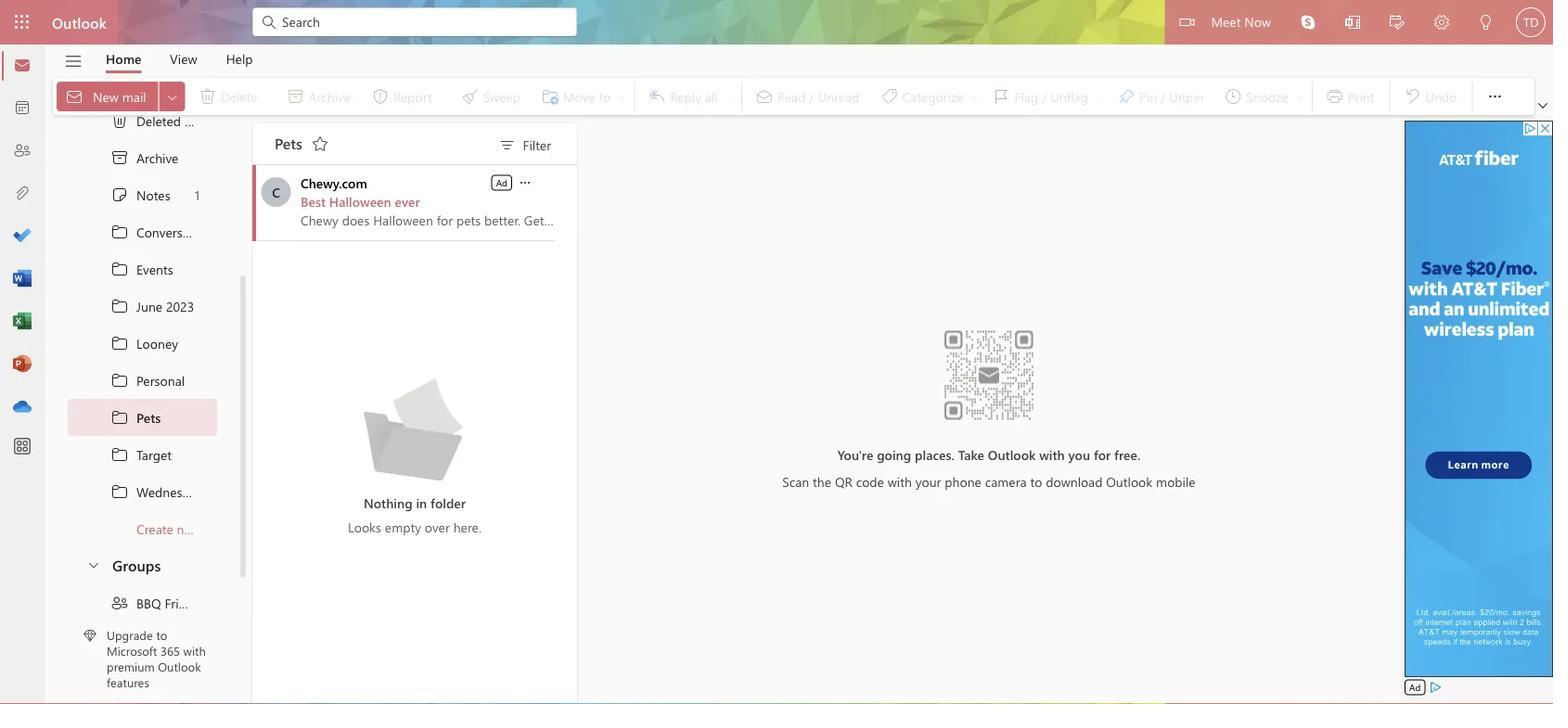 Task type: locate. For each thing, give the bounding box(es) containing it.
home
[[106, 50, 142, 67]]

qr
[[835, 473, 853, 490]]

 events
[[110, 260, 173, 279]]

 wednesday
[[110, 483, 203, 502]]

bbq
[[136, 595, 161, 612]]

new
[[93, 88, 119, 105]]

 search field
[[252, 0, 577, 42]]

1 vertical spatial to
[[156, 627, 167, 644]]

 for  popup button at the top of the page
[[518, 175, 533, 190]]

application
[[0, 0, 1554, 704]]

 notes
[[110, 186, 170, 205]]

 left events
[[110, 260, 129, 279]]

3  tree item from the top
[[68, 288, 217, 325]]

6  from the top
[[110, 409, 129, 427]]


[[165, 89, 180, 104], [86, 558, 101, 573]]

meet
[[1212, 13, 1241, 30]]

1  from the top
[[110, 223, 129, 242]]

with
[[1040, 446, 1065, 463], [888, 473, 912, 490], [183, 643, 206, 659]]

to inside upgrade to microsoft 365 with premium outlook features
[[156, 627, 167, 644]]

with left you
[[1040, 446, 1065, 463]]

ad
[[496, 176, 508, 189], [1410, 681, 1421, 694]]

powerpoint image
[[13, 355, 32, 374]]

folder inside nothing in folder looks empty over here.
[[431, 495, 466, 512]]

0 horizontal spatial pets
[[136, 410, 161, 427]]

 inside  popup button
[[165, 89, 180, 104]]

Search for email, meetings, files and more. field
[[280, 12, 566, 31]]

 tree item down the  events
[[68, 288, 217, 325]]

with down going at the bottom right of page
[[888, 473, 912, 490]]

2023
[[166, 298, 194, 315]]

5  from the top
[[110, 372, 129, 390]]

 down the 
[[110, 223, 129, 242]]

 tree item
[[68, 103, 217, 140]]

files image
[[13, 185, 32, 203]]

items
[[185, 113, 216, 130]]

1 horizontal spatial ad
[[1410, 681, 1421, 694]]


[[110, 186, 129, 205]]

pets heading
[[275, 123, 335, 164]]

 inside popup button
[[518, 175, 533, 190]]

1  tree item from the top
[[68, 214, 217, 251]]

 left target
[[110, 446, 129, 465]]

folder inside tree item
[[204, 521, 238, 538]]

pets 
[[275, 133, 329, 153]]

onedrive image
[[13, 398, 32, 417]]

going
[[877, 446, 912, 463]]

 up " target"
[[110, 409, 129, 427]]

 button
[[159, 82, 185, 111]]

 tree item
[[68, 214, 217, 251], [68, 251, 217, 288], [68, 288, 217, 325], [68, 325, 217, 362], [68, 362, 217, 400], [68, 400, 217, 437], [68, 437, 217, 474], [68, 474, 217, 511]]

nothing in folder looks empty over here.
[[348, 495, 482, 536]]

features
[[107, 674, 149, 691]]

 new mail
[[65, 87, 146, 106]]

 down the  filter
[[518, 175, 533, 190]]

 up  deleted items
[[165, 89, 180, 104]]

 left looney
[[110, 335, 129, 353]]

outlook
[[52, 12, 107, 32], [988, 446, 1036, 463], [1107, 473, 1153, 490], [158, 659, 201, 675]]

 down " target"
[[110, 483, 129, 502]]

people image
[[13, 142, 32, 161]]

1 vertical spatial folder
[[204, 521, 238, 538]]

to down  bbq friends
[[156, 627, 167, 644]]


[[1486, 87, 1505, 106], [518, 175, 533, 190]]

 button
[[1376, 0, 1420, 47]]


[[1479, 15, 1494, 30]]

1 vertical spatial with
[[888, 473, 912, 490]]

0 horizontal spatial 
[[86, 558, 101, 573]]

you're
[[838, 446, 874, 463]]

td
[[1524, 15, 1539, 29]]

 for  wednesday
[[110, 483, 129, 502]]

premium
[[107, 659, 155, 675]]

1 horizontal spatial 
[[165, 89, 180, 104]]

 button
[[305, 129, 335, 159]]

 button
[[1465, 0, 1509, 47]]

2  from the top
[[110, 260, 129, 279]]

ad left set your advertising preferences icon
[[1410, 681, 1421, 694]]

0 vertical spatial ad
[[496, 176, 508, 189]]

empty
[[385, 519, 421, 536]]

 for  dropdown button
[[1486, 87, 1505, 106]]

tags group
[[746, 78, 1308, 115]]

0 vertical spatial 
[[165, 89, 180, 104]]

notes
[[136, 187, 170, 204]]

 for  events
[[110, 260, 129, 279]]

1 vertical spatial ad
[[1410, 681, 1421, 694]]

 inside  button
[[86, 558, 101, 573]]

 tree item down " target"
[[68, 474, 217, 511]]

outlook inside banner
[[52, 12, 107, 32]]

 for  looney
[[110, 335, 129, 353]]

1 horizontal spatial folder
[[431, 495, 466, 512]]

folder right new
[[204, 521, 238, 538]]

0 horizontal spatial to
[[156, 627, 167, 644]]

0 vertical spatial folder
[[431, 495, 466, 512]]

for
[[1094, 446, 1111, 463]]

1 vertical spatial 
[[518, 175, 533, 190]]

1 horizontal spatial 
[[1486, 87, 1505, 106]]

groups
[[112, 555, 161, 575]]

3  from the top
[[110, 297, 129, 316]]

chewy.com image
[[261, 177, 291, 207]]

365
[[161, 643, 180, 659]]

ad left  popup button at the top of the page
[[496, 176, 508, 189]]

outlook right premium
[[158, 659, 201, 675]]

 inside dropdown button
[[1486, 87, 1505, 106]]

outlook up the camera
[[988, 446, 1036, 463]]

mail
[[122, 88, 146, 105]]

 left 
[[1486, 87, 1505, 106]]

now
[[1245, 13, 1272, 30]]

word image
[[13, 270, 32, 289]]

0 vertical spatial 
[[1486, 87, 1505, 106]]

0 horizontal spatial folder
[[204, 521, 238, 538]]

set your advertising preferences image
[[1429, 680, 1444, 695]]

2 vertical spatial with
[[183, 643, 206, 659]]

0 horizontal spatial 
[[518, 175, 533, 190]]

folder up over
[[431, 495, 466, 512]]

7  from the top
[[110, 446, 129, 465]]

 button
[[1535, 97, 1552, 115]]

 pets
[[110, 409, 161, 427]]

left-rail-appbar navigation
[[4, 45, 41, 429]]

tree containing 
[[68, 0, 238, 548]]

 button
[[1286, 0, 1331, 45]]

tree
[[68, 0, 238, 548]]

tab list containing home
[[92, 45, 267, 73]]

pets
[[275, 133, 303, 153], [136, 410, 161, 427]]

1 vertical spatial 
[[86, 558, 101, 573]]

pets down  personal
[[136, 410, 161, 427]]

to do image
[[13, 227, 32, 246]]

1 horizontal spatial to
[[1031, 473, 1043, 490]]

 tree item up the  events
[[68, 214, 217, 251]]

best halloween ever
[[301, 193, 420, 210]]

0 vertical spatial pets
[[275, 133, 303, 153]]

 tree item down  looney
[[68, 362, 217, 400]]

1 horizontal spatial pets
[[275, 133, 303, 153]]

pets left 
[[275, 133, 303, 153]]

0 vertical spatial with
[[1040, 446, 1065, 463]]

outlook up the  button
[[52, 12, 107, 32]]

tab list
[[92, 45, 267, 73]]

8  from the top
[[110, 483, 129, 502]]

 filter
[[498, 136, 551, 155]]

personal
[[136, 372, 185, 390]]

upgrade to microsoft 365 with premium outlook features
[[107, 627, 206, 691]]

to right the camera
[[1031, 473, 1043, 490]]

 left groups
[[86, 558, 101, 573]]

 left june at the top of the page
[[110, 297, 129, 316]]

5  tree item from the top
[[68, 362, 217, 400]]

0 horizontal spatial with
[[183, 643, 206, 659]]

 tree item down the  pets
[[68, 437, 217, 474]]

 personal
[[110, 372, 185, 390]]

0 horizontal spatial ad
[[496, 176, 508, 189]]

folder
[[431, 495, 466, 512], [204, 521, 238, 538]]

1 vertical spatial pets
[[136, 410, 161, 427]]

 target
[[110, 446, 172, 465]]

 tree item up june at the top of the page
[[68, 251, 217, 288]]

4  from the top
[[110, 335, 129, 353]]

chewy.com
[[301, 174, 367, 191]]

help button
[[212, 45, 267, 73]]

 archive
[[110, 149, 179, 168]]

 tree item up  personal
[[68, 325, 217, 362]]


[[1435, 15, 1450, 30]]

 tree item up " target"
[[68, 400, 217, 437]]

meet now
[[1212, 13, 1272, 30]]

0 vertical spatial to
[[1031, 473, 1043, 490]]

with right 365
[[183, 643, 206, 659]]

your
[[916, 473, 942, 490]]


[[311, 135, 329, 153]]

 up the  pets
[[110, 372, 129, 390]]

groups tree item
[[68, 548, 217, 585]]



Task type: describe. For each thing, give the bounding box(es) containing it.
best
[[301, 193, 326, 210]]

8  tree item from the top
[[68, 474, 217, 511]]

2  tree item from the top
[[68, 251, 217, 288]]

 button
[[1477, 78, 1514, 115]]

 for  popup button
[[165, 89, 180, 104]]

ad inside message list section
[[496, 176, 508, 189]]

 button
[[517, 173, 534, 191]]


[[1180, 15, 1195, 30]]


[[1346, 15, 1361, 30]]

 button
[[77, 548, 109, 582]]


[[64, 52, 83, 71]]

message list section
[[252, 119, 577, 704]]

wednesday
[[136, 484, 203, 501]]

excel image
[[13, 313, 32, 331]]


[[498, 136, 517, 155]]

download
[[1046, 473, 1103, 490]]

mail image
[[13, 57, 32, 75]]

nothing
[[364, 495, 413, 512]]

take
[[959, 446, 985, 463]]

archive
[[136, 150, 179, 167]]

ever
[[395, 193, 420, 210]]


[[65, 87, 84, 106]]

 looney
[[110, 335, 178, 353]]

 for  button
[[86, 558, 101, 573]]

c
[[272, 183, 280, 200]]

target
[[136, 447, 172, 464]]

create new folder tree item
[[68, 511, 238, 548]]

folder for in
[[431, 495, 466, 512]]

camera
[[985, 473, 1027, 490]]

move & delete group
[[57, 78, 630, 115]]


[[1390, 15, 1405, 30]]

outlook link
[[52, 0, 107, 45]]

filter
[[523, 136, 551, 153]]

friends
[[165, 595, 206, 612]]

 for  personal
[[110, 372, 129, 390]]

microsoft
[[107, 643, 157, 659]]

help
[[226, 50, 253, 67]]

 tree item
[[68, 140, 217, 177]]


[[110, 112, 129, 130]]

 for  pets
[[110, 409, 129, 427]]

2 horizontal spatial with
[[1040, 446, 1065, 463]]

 deleted items
[[110, 112, 216, 130]]

pets inside the  pets
[[136, 410, 161, 427]]

application containing outlook
[[0, 0, 1554, 704]]

you're going places. take outlook with you for free. scan the qr code with your phone camera to download outlook mobile
[[783, 446, 1196, 490]]

scan
[[783, 473, 810, 490]]


[[110, 594, 129, 613]]

 button
[[55, 45, 92, 77]]

 bbq friends
[[110, 594, 206, 613]]

create new folder
[[136, 521, 238, 538]]

to inside you're going places. take outlook with you for free. scan the qr code with your phone camera to download outlook mobile
[[1031, 473, 1043, 490]]

 for 
[[110, 223, 129, 242]]

1
[[195, 187, 200, 204]]

 june 2023
[[110, 297, 194, 316]]

 for  target
[[110, 446, 129, 465]]

looney
[[136, 335, 178, 352]]

 tree item
[[68, 585, 217, 622]]

halloween
[[329, 193, 391, 210]]

looks
[[348, 519, 381, 536]]

here.
[[454, 519, 482, 536]]

you
[[1069, 446, 1091, 463]]

 button
[[1331, 0, 1376, 47]]

mobile
[[1157, 473, 1196, 490]]

free.
[[1115, 446, 1141, 463]]

premium features image
[[84, 630, 97, 643]]

new
[[177, 521, 200, 538]]

june
[[136, 298, 163, 315]]

outlook inside upgrade to microsoft 365 with premium outlook features
[[158, 659, 201, 675]]

upgrade
[[107, 627, 153, 644]]

 for  june 2023
[[110, 297, 129, 316]]


[[260, 13, 278, 32]]

outlook down free.
[[1107, 473, 1153, 490]]

td button
[[1509, 0, 1554, 45]]

calendar image
[[13, 99, 32, 118]]

over
[[425, 519, 450, 536]]

in
[[416, 495, 427, 512]]


[[110, 149, 129, 168]]

the
[[813, 473, 832, 490]]

7  tree item from the top
[[68, 437, 217, 474]]

code
[[856, 473, 884, 490]]

6  tree item from the top
[[68, 400, 217, 437]]

folder for new
[[204, 521, 238, 538]]

phone
[[945, 473, 982, 490]]

places.
[[915, 446, 955, 463]]

4  tree item from the top
[[68, 325, 217, 362]]

with inside upgrade to microsoft 365 with premium outlook features
[[183, 643, 206, 659]]

 tree item
[[68, 177, 217, 214]]

outlook banner
[[0, 0, 1554, 47]]

view
[[170, 50, 197, 67]]

 button
[[1420, 0, 1465, 47]]

events
[[136, 261, 173, 278]]

1 horizontal spatial with
[[888, 473, 912, 490]]

pets inside pets 
[[275, 133, 303, 153]]

deleted
[[136, 113, 181, 130]]

create
[[136, 521, 173, 538]]

view button
[[156, 45, 211, 73]]


[[1301, 15, 1316, 30]]

home button
[[92, 45, 155, 73]]

more apps image
[[13, 438, 32, 457]]



Task type: vqa. For each thing, say whether or not it's contained in the screenshot.
Draw to the top
no



